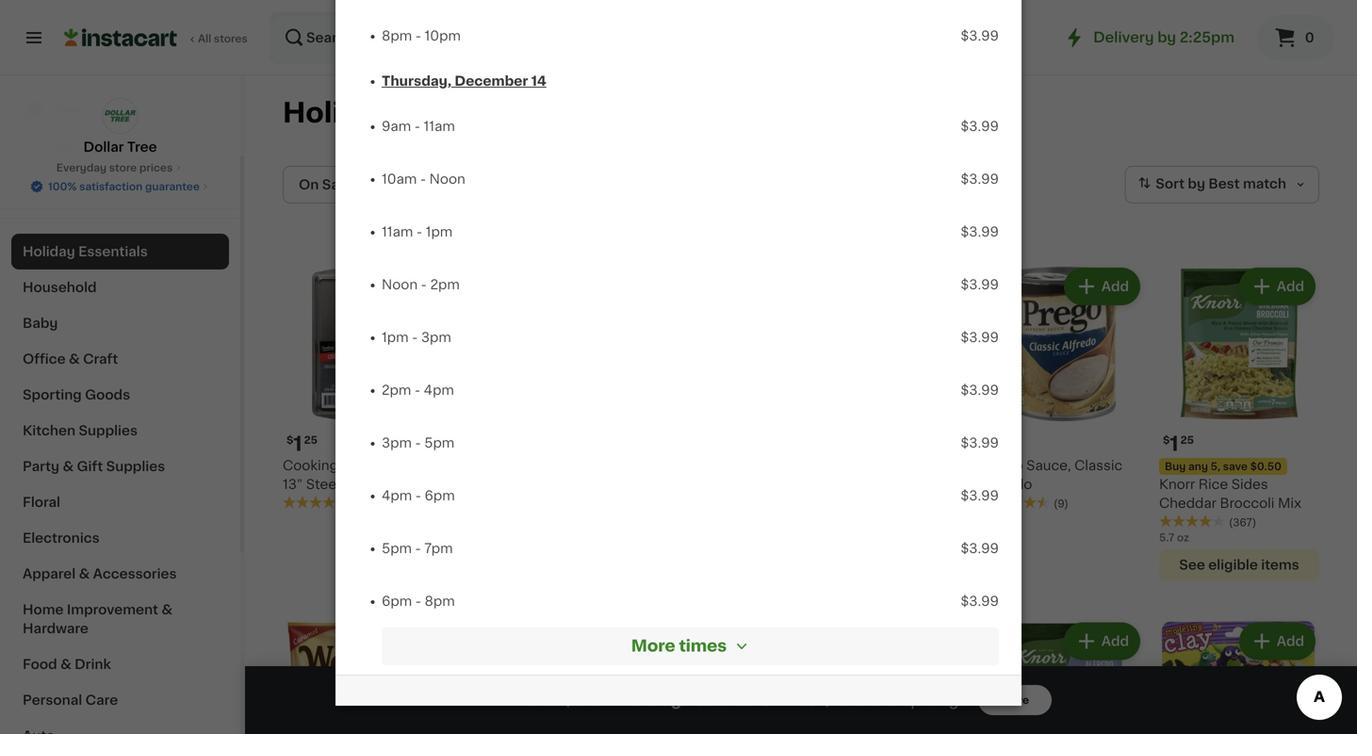 Task type: describe. For each thing, give the bounding box(es) containing it.
$3.99 for 4pm
[[961, 384, 999, 397]]

everyday store prices
[[56, 163, 173, 173]]

household
[[23, 281, 97, 294]]

store
[[109, 163, 137, 173]]

sporting goods
[[23, 388, 130, 402]]

apparel & accessories link
[[11, 556, 229, 592]]

eligible
[[1209, 559, 1258, 572]]

100%
[[48, 181, 77, 192]]

everyday store prices link
[[56, 160, 184, 175]]

product group containing knorr pasta sides cheddar broccoli fusilli
[[809, 264, 969, 581]]

it
[[83, 140, 92, 154]]

- for 3pm
[[412, 331, 418, 344]]

sale
[[322, 178, 351, 191]]

9"
[[410, 459, 425, 472]]

floral link
[[11, 485, 229, 520]]

(9)
[[1054, 499, 1069, 509]]

off
[[588, 692, 612, 708]]

cheddar for rice
[[1160, 497, 1217, 510]]

0 vertical spatial supplies
[[79, 424, 138, 437]]

0 button
[[1258, 15, 1335, 60]]

electronics link
[[11, 520, 229, 556]]

office & craft link
[[11, 341, 229, 377]]

buy for buy any 5, save $0.50
[[1165, 461, 1186, 472]]

cooking
[[283, 459, 338, 472]]

0 horizontal spatial holiday essentials
[[23, 245, 148, 258]]

buy for buy it again
[[53, 140, 80, 154]]

8pm - 10pm
[[382, 29, 461, 42]]

pans
[[394, 478, 426, 491]]

0
[[1305, 31, 1315, 44]]

- for 1pm
[[417, 225, 422, 239]]

buy it again link
[[11, 128, 229, 166]]

4pm - 6pm
[[382, 489, 455, 502]]

- for 5pm
[[415, 437, 421, 450]]

0 vertical spatial essentials
[[401, 99, 549, 126]]

qualify.
[[904, 692, 963, 708]]

25 for cooking
[[304, 435, 318, 445]]

& for drink
[[60, 658, 71, 671]]

0 vertical spatial noon
[[430, 173, 466, 186]]

1 for cooking
[[294, 434, 302, 454]]

holiday essentials inside main content
[[283, 99, 549, 126]]

all stores
[[198, 33, 248, 44]]

90005 button
[[938, 11, 1051, 64]]

25 for buy
[[1181, 435, 1194, 445]]

5pm - 7pm
[[382, 542, 453, 555]]

add inside 'treatment tracker modal' dialog
[[786, 692, 818, 708]]

sporting
[[23, 388, 82, 402]]

- for noon
[[420, 173, 426, 186]]

party & gift supplies
[[23, 460, 165, 473]]

cookie
[[343, 478, 390, 491]]

0 vertical spatial 1pm
[[426, 225, 453, 239]]

$1.25 element
[[809, 432, 969, 456]]

$0.50
[[1251, 461, 1282, 472]]

personal care link
[[11, 683, 229, 718]]

5,
[[1211, 461, 1221, 472]]

- for 4pm
[[415, 384, 421, 397]]

0 vertical spatial 11am
[[424, 120, 455, 133]]

buy it again
[[53, 140, 133, 154]]

cooking concepts 9" x 13" steel cookie pans
[[283, 459, 436, 491]]

kitchen supplies link
[[11, 413, 229, 449]]

- for 2pm
[[421, 278, 427, 291]]

1 vertical spatial supplies
[[106, 460, 165, 473]]

0 horizontal spatial 5pm
[[382, 542, 412, 555]]

holiday essentials main content
[[245, 75, 1358, 734]]

0 horizontal spatial 2pm
[[382, 384, 411, 397]]

kitchen
[[23, 424, 75, 437]]

drink
[[75, 658, 111, 671]]

holiday inside 'treatment tracker modal' dialog
[[616, 692, 682, 708]]

1 horizontal spatial 4pm
[[424, 384, 454, 397]]

craft
[[83, 353, 118, 366]]

1 horizontal spatial 8pm
[[425, 595, 455, 608]]

$3.99 for 5pm
[[961, 437, 999, 450]]

floral
[[23, 496, 60, 509]]

$3.99 for 10pm
[[961, 29, 999, 42]]

$ inside $ 1 prego sauce, classic alfredo
[[988, 435, 995, 445]]

broccoli for rice
[[1220, 497, 1275, 510]]

- for 11am
[[415, 120, 420, 133]]

dollar tree logo image
[[102, 98, 138, 134]]

delivery by 2:25pm
[[1094, 31, 1235, 44]]

prices
[[139, 163, 173, 173]]

knorr for knorr pasta sides cheddar broccoli fusilli
[[809, 478, 845, 491]]

treatment tracker modal dialog
[[245, 667, 1358, 734]]

$3.99 for 7pm
[[961, 542, 999, 555]]

on sale
[[299, 178, 351, 191]]

$5
[[563, 692, 584, 708]]

$3.99 for 1pm
[[961, 225, 999, 239]]

prego
[[984, 459, 1023, 472]]

buy any 5, save $0.50
[[1165, 461, 1282, 472]]

items
[[1262, 559, 1300, 572]]

home
[[23, 603, 64, 617]]

party & gift supplies link
[[11, 449, 229, 485]]

2:25pm
[[1180, 31, 1235, 44]]

times
[[679, 639, 727, 654]]

apparel
[[23, 568, 76, 581]]

dollar tree
[[83, 140, 157, 154]]

fusilli
[[928, 497, 965, 510]]

office
[[23, 353, 66, 366]]

100% satisfaction guarantee
[[48, 181, 200, 192]]

essentials inside 'treatment tracker modal' dialog
[[686, 692, 772, 708]]

get $5 off holiday essentials • add $25.00 to qualify.
[[528, 692, 963, 708]]

more button
[[978, 685, 1052, 716]]

home improvement & hardware
[[23, 603, 173, 635]]

home improvement & hardware link
[[11, 592, 229, 647]]

6pm - 8pm
[[382, 595, 455, 608]]

3pm - 5pm
[[382, 437, 455, 450]]

improvement
[[67, 603, 158, 617]]

shop link
[[11, 91, 229, 128]]

& inside home improvement & hardware
[[162, 603, 173, 617]]

- for 6pm
[[416, 489, 421, 502]]

oz
[[1177, 533, 1190, 543]]



Task type: vqa. For each thing, say whether or not it's contained in the screenshot.
11th $3.99 from the bottom of the page
yes



Task type: locate. For each thing, give the bounding box(es) containing it.
all stores link
[[64, 11, 249, 64]]

broccoli down pasta on the right bottom of the page
[[870, 497, 924, 510]]

cheddar inside knorr rice sides cheddar broccoli mix
[[1160, 497, 1217, 510]]

1 horizontal spatial 5pm
[[424, 437, 455, 450]]

more times 
[[632, 639, 750, 654]]

11am - 1pm
[[382, 225, 453, 239]]

1 vertical spatial buy
[[1165, 461, 1186, 472]]

stores
[[214, 33, 248, 44]]

steel
[[306, 478, 340, 491]]

2 $ 1 25 from the left
[[1163, 434, 1194, 454]]

0 vertical spatial holiday essentials
[[283, 99, 549, 126]]

7pm
[[424, 542, 453, 555]]

5pm left 7pm
[[382, 542, 412, 555]]

•
[[776, 693, 782, 708]]

0 horizontal spatial 3pm
[[382, 437, 412, 450]]

buy inside holiday essentials main content
[[1165, 461, 1186, 472]]

1 broccoli from the left
[[870, 497, 924, 510]]

sauce,
[[1027, 459, 1072, 472]]

2 broccoli from the left
[[1220, 497, 1275, 510]]

essentials left • on the bottom right of page
[[686, 692, 772, 708]]

1 vertical spatial 6pm
[[382, 595, 412, 608]]

lists link
[[11, 166, 229, 204]]

holiday essentials link
[[11, 234, 229, 270]]

noon
[[430, 173, 466, 186], [382, 278, 418, 291]]

buy left any
[[1165, 461, 1186, 472]]

13"
[[283, 478, 303, 491]]

broccoli inside knorr rice sides cheddar broccoli mix
[[1220, 497, 1275, 510]]

& inside "link"
[[60, 658, 71, 671]]

$ 1 25 for cooking
[[287, 434, 318, 454]]

2pm down 1pm - 3pm
[[382, 384, 411, 397]]

sides down the save
[[1232, 478, 1269, 491]]

1 horizontal spatial more
[[1001, 695, 1030, 706]]

essentials
[[401, 99, 549, 126], [78, 245, 148, 258], [686, 692, 772, 708]]

1 horizontal spatial 1
[[995, 434, 1004, 454]]

more for more times 
[[632, 639, 676, 654]]

& for gift
[[63, 460, 74, 473]]

$ 1 25 up cooking at the left bottom
[[287, 434, 318, 454]]

- for 8pm
[[415, 595, 421, 608]]

1 horizontal spatial $
[[988, 435, 995, 445]]

broccoli
[[870, 497, 924, 510], [1220, 497, 1275, 510]]

3 1 from the left
[[1170, 434, 1179, 454]]

3pm up 9"
[[382, 437, 412, 450]]

0 horizontal spatial broccoli
[[870, 497, 924, 510]]

apparel & accessories
[[23, 568, 177, 581]]

1 sides from the left
[[888, 478, 925, 491]]

1 vertical spatial 5pm
[[382, 542, 412, 555]]

december
[[455, 74, 528, 88]]

$3.99 for 2pm
[[961, 278, 999, 291]]

1 up cooking at the left bottom
[[294, 434, 302, 454]]

$ 1 25 for buy
[[1163, 434, 1194, 454]]

broccoli inside knorr pasta sides cheddar broccoli fusilli
[[870, 497, 924, 510]]

- right 10am
[[420, 173, 426, 186]]

knorr rice sides cheddar broccoli mix
[[1160, 478, 1302, 510]]

essentials down the thursday, december 14 at top left
[[401, 99, 549, 126]]

more inside more times 
[[632, 639, 676, 654]]

1 knorr from the left
[[809, 478, 845, 491]]

1 vertical spatial holiday
[[23, 245, 75, 258]]

2 horizontal spatial $
[[1163, 435, 1170, 445]]

0 horizontal spatial 25
[[304, 435, 318, 445]]

11 $3.99 from the top
[[961, 595, 999, 608]]

product group
[[283, 264, 443, 511], [809, 264, 969, 581], [984, 264, 1145, 527], [1160, 264, 1320, 581], [283, 619, 443, 734], [458, 619, 618, 734], [634, 619, 794, 734], [809, 619, 969, 734], [984, 619, 1145, 734], [1160, 619, 1320, 734]]

3pm down noon - 2pm
[[421, 331, 451, 344]]

holiday right off
[[616, 692, 682, 708]]

classic
[[1075, 459, 1123, 472]]

holiday
[[283, 99, 395, 126], [23, 245, 75, 258], [616, 692, 682, 708]]

buy inside buy it again link
[[53, 140, 80, 154]]

knorr down any
[[1160, 478, 1196, 491]]

1 $ 1 25 from the left
[[287, 434, 318, 454]]

6 $3.99 from the top
[[961, 331, 999, 344]]

$ up cooking at the left bottom
[[287, 435, 294, 445]]

& right food at the left of the page
[[60, 658, 71, 671]]

cheddar down pasta on the right bottom of the page
[[809, 497, 866, 510]]

$ for cooking concepts 9" x 13" steel cookie pans
[[287, 435, 294, 445]]

1 horizontal spatial knorr
[[1160, 478, 1196, 491]]

1 vertical spatial essentials
[[78, 245, 148, 258]]

5pm
[[424, 437, 455, 450], [382, 542, 412, 555]]

cheddar for pasta
[[809, 497, 866, 510]]

electronics
[[23, 532, 100, 545]]

knorr pasta sides cheddar broccoli fusilli
[[809, 478, 965, 510]]

1 horizontal spatial cheddar
[[1160, 497, 1217, 510]]

baby
[[23, 317, 58, 330]]

0 horizontal spatial 8pm
[[382, 29, 412, 42]]

0 horizontal spatial noon
[[382, 278, 418, 291]]

- up 2pm - 4pm at the bottom left
[[412, 331, 418, 344]]

2pm
[[430, 278, 460, 291], [382, 384, 411, 397]]

broccoli for pasta
[[870, 497, 924, 510]]

0 horizontal spatial 4pm
[[382, 489, 412, 502]]

2 sides from the left
[[1232, 478, 1269, 491]]

knorr inside knorr rice sides cheddar broccoli mix
[[1160, 478, 1196, 491]]

sides inside knorr pasta sides cheddar broccoli fusilli
[[888, 478, 925, 491]]

2 cheddar from the left
[[1160, 497, 1217, 510]]

1 $3.99 from the top
[[961, 29, 999, 42]]

10 $3.99 from the top
[[961, 542, 999, 555]]

2 knorr from the left
[[1160, 478, 1196, 491]]

more right the qualify.
[[1001, 695, 1030, 706]]

1 horizontal spatial 2pm
[[430, 278, 460, 291]]

0 vertical spatial 8pm
[[382, 29, 412, 42]]

- for 7pm
[[415, 542, 421, 555]]

alfredo
[[984, 478, 1033, 491]]

sides for rice
[[1232, 478, 1269, 491]]

0 vertical spatial 6pm
[[425, 489, 455, 502]]

0 horizontal spatial cheddar
[[809, 497, 866, 510]]

sides
[[888, 478, 925, 491], [1232, 478, 1269, 491]]

0 horizontal spatial 1pm
[[382, 331, 409, 344]]

2 vertical spatial essentials
[[686, 692, 772, 708]]

0 vertical spatial 5pm
[[424, 437, 455, 450]]

sides right pasta on the right bottom of the page
[[888, 478, 925, 491]]

- down 5pm - 7pm
[[415, 595, 421, 608]]

- left 7pm
[[415, 542, 421, 555]]

1 up buy any 5, save $0.50
[[1170, 434, 1179, 454]]

sides inside knorr rice sides cheddar broccoli mix
[[1232, 478, 1269, 491]]

dollar tree link
[[83, 98, 157, 156]]

broccoli up the (367)
[[1220, 497, 1275, 510]]

gift
[[77, 460, 103, 473]]

get
[[528, 692, 559, 708]]

1 horizontal spatial buy
[[1165, 461, 1186, 472]]

& down accessories
[[162, 603, 173, 617]]

1 vertical spatial 2pm
[[382, 384, 411, 397]]

household link
[[11, 270, 229, 305]]

1pm - 3pm
[[382, 331, 451, 344]]

personal
[[23, 694, 82, 707]]

3 $3.99 from the top
[[961, 173, 999, 186]]

on sale button
[[283, 166, 367, 204]]

0 horizontal spatial 6pm
[[382, 595, 412, 608]]

more inside button
[[1001, 695, 1030, 706]]

everyday
[[56, 163, 107, 173]]

more left times
[[632, 639, 676, 654]]

- left 10pm
[[416, 29, 421, 42]]

knorr left pasta on the right bottom of the page
[[809, 478, 845, 491]]

1 vertical spatial 1pm
[[382, 331, 409, 344]]

1 for buy
[[1170, 434, 1179, 454]]

delivery
[[1094, 31, 1154, 44]]

$3.99 for 6pm
[[961, 489, 999, 502]]

2 horizontal spatial essentials
[[686, 692, 772, 708]]

x
[[428, 459, 436, 472]]

care
[[85, 694, 118, 707]]

7 $3.99 from the top
[[961, 384, 999, 397]]

personal care
[[23, 694, 118, 707]]

rice
[[1199, 478, 1229, 491]]

by
[[1158, 31, 1177, 44]]

9 $3.99 from the top
[[961, 489, 999, 502]]

essentials up household link
[[78, 245, 148, 258]]

2 horizontal spatial holiday
[[616, 692, 682, 708]]

1 horizontal spatial holiday
[[283, 99, 395, 126]]

0 vertical spatial buy
[[53, 140, 80, 154]]

- down 9"
[[416, 489, 421, 502]]

noon up 1pm - 3pm
[[382, 278, 418, 291]]

knorr for knorr rice sides cheddar broccoli mix
[[1160, 478, 1196, 491]]

$3.99 for 11am
[[961, 120, 999, 133]]

6pm
[[425, 489, 455, 502], [382, 595, 412, 608]]

$3.99 for noon
[[961, 173, 999, 186]]

0 horizontal spatial holiday
[[23, 245, 75, 258]]

None search field
[[270, 11, 704, 64]]

1 vertical spatial 4pm
[[382, 489, 412, 502]]

1 vertical spatial more
[[1001, 695, 1030, 706]]

1 cheddar from the left
[[809, 497, 866, 510]]

supplies down goods
[[79, 424, 138, 437]]

noon right 10am
[[430, 173, 466, 186]]

baby link
[[11, 305, 229, 341]]

0 horizontal spatial more
[[632, 639, 676, 654]]

3 $ from the left
[[1163, 435, 1170, 445]]

4pm up 3pm - 5pm
[[424, 384, 454, 397]]

6pm down x
[[425, 489, 455, 502]]

0 horizontal spatial knorr
[[809, 478, 845, 491]]

11am down 10am
[[382, 225, 413, 239]]

1 vertical spatial noon
[[382, 278, 418, 291]]

- down "11am - 1pm"
[[421, 278, 427, 291]]

1 vertical spatial holiday essentials
[[23, 245, 148, 258]]

2 $ from the left
[[988, 435, 995, 445]]

14
[[531, 74, 547, 88]]

more
[[632, 639, 676, 654], [1001, 695, 1030, 706]]

food & drink link
[[11, 647, 229, 683]]

2 horizontal spatial 1
[[1170, 434, 1179, 454]]

0 vertical spatial 2pm
[[430, 278, 460, 291]]

add
[[400, 280, 428, 293], [1102, 280, 1129, 293], [1277, 280, 1305, 293], [1102, 635, 1129, 648], [1277, 635, 1305, 648], [786, 692, 818, 708]]

4 $3.99 from the top
[[961, 225, 999, 239]]

more for more
[[1001, 695, 1030, 706]]

0 horizontal spatial $ 1 25
[[287, 434, 318, 454]]

&
[[69, 353, 80, 366], [63, 460, 74, 473], [79, 568, 90, 581], [162, 603, 173, 617], [60, 658, 71, 671]]

sides for pasta
[[888, 478, 925, 491]]

holiday up sale
[[283, 99, 395, 126]]

1 horizontal spatial broccoli
[[1220, 497, 1275, 510]]

10am
[[382, 173, 417, 186]]

1 horizontal spatial 25
[[1181, 435, 1194, 445]]

2pm down "11am - 1pm"
[[430, 278, 460, 291]]

1 horizontal spatial 1pm
[[426, 225, 453, 239]]

- up 3pm - 5pm
[[415, 384, 421, 397]]

pasta
[[848, 478, 885, 491]]

5 $3.99 from the top
[[961, 278, 999, 291]]

see eligible items
[[1180, 559, 1300, 572]]

1 1 from the left
[[294, 434, 302, 454]]

25 up cooking at the left bottom
[[304, 435, 318, 445]]

1 horizontal spatial noon
[[430, 173, 466, 186]]

concepts
[[342, 459, 407, 472]]

food
[[23, 658, 57, 671]]

buy left the it
[[53, 140, 80, 154]]

2 vertical spatial holiday
[[616, 692, 682, 708]]

1 horizontal spatial holiday essentials
[[283, 99, 549, 126]]

0 vertical spatial 4pm
[[424, 384, 454, 397]]

thursday,
[[382, 74, 452, 88]]

0 vertical spatial holiday
[[283, 99, 395, 126]]

party
[[23, 460, 59, 473]]

$
[[287, 435, 294, 445], [988, 435, 995, 445], [1163, 435, 1170, 445]]

tree
[[127, 140, 157, 154]]

1pm up 2pm - 4pm at the bottom left
[[382, 331, 409, 344]]

$ 1 25
[[287, 434, 318, 454], [1163, 434, 1194, 454]]

all
[[198, 33, 211, 44]]

1 horizontal spatial 11am
[[424, 120, 455, 133]]

0 horizontal spatial sides
[[888, 478, 925, 491]]

$3.99 for 3pm
[[961, 331, 999, 344]]

0 vertical spatial 3pm
[[421, 331, 451, 344]]

2 $3.99 from the top
[[961, 120, 999, 133]]

1 inside $ 1 prego sauce, classic alfredo
[[995, 434, 1004, 454]]

0 horizontal spatial 11am
[[382, 225, 413, 239]]

& for craft
[[69, 353, 80, 366]]

5pm up x
[[424, 437, 455, 450]]

1pm down 10am - noon
[[426, 225, 453, 239]]

2 1 from the left
[[995, 434, 1004, 454]]

& for accessories
[[79, 568, 90, 581]]

thursday, december 14
[[382, 74, 547, 88]]

25 up any
[[1181, 435, 1194, 445]]

cheddar inside knorr pasta sides cheddar broccoli fusilli
[[809, 497, 866, 510]]

5.7 oz
[[1160, 533, 1190, 543]]

6pm down 5pm - 7pm
[[382, 595, 412, 608]]

8pm down 7pm
[[425, 595, 455, 608]]

$ for buy any 5, save $0.50
[[1163, 435, 1170, 445]]

11am right 9am
[[424, 120, 455, 133]]

- right 9am
[[415, 120, 420, 133]]

1 up prego
[[995, 434, 1004, 454]]

holiday up household at the top of the page
[[23, 245, 75, 258]]

0 horizontal spatial 1
[[294, 434, 302, 454]]

knorr inside knorr pasta sides cheddar broccoli fusilli
[[809, 478, 845, 491]]

on
[[299, 178, 319, 191]]

1 horizontal spatial $ 1 25
[[1163, 434, 1194, 454]]

office & craft
[[23, 353, 118, 366]]

4pm right (86)
[[382, 489, 412, 502]]

food & drink
[[23, 658, 111, 671]]

0 horizontal spatial essentials
[[78, 245, 148, 258]]

& left gift
[[63, 460, 74, 473]]

$ up buy any 5, save $0.50
[[1163, 435, 1170, 445]]

see eligible items button
[[1160, 549, 1320, 581]]

noon - 2pm
[[382, 278, 460, 291]]

cheddar down rice
[[1160, 497, 1217, 510]]

holiday essentials up household at the top of the page
[[23, 245, 148, 258]]

10am - noon
[[382, 173, 466, 186]]

8 $3.99 from the top
[[961, 437, 999, 450]]

$ 1 25 up any
[[1163, 434, 1194, 454]]

0 horizontal spatial buy
[[53, 140, 80, 154]]

2pm - 4pm
[[382, 384, 454, 397]]

1 horizontal spatial 6pm
[[425, 489, 455, 502]]

1 horizontal spatial 3pm
[[421, 331, 451, 344]]

1 vertical spatial 11am
[[382, 225, 413, 239]]

1 25 from the left
[[304, 435, 318, 445]]

1 horizontal spatial sides
[[1232, 478, 1269, 491]]

supplies down kitchen supplies link
[[106, 460, 165, 473]]

sporting goods link
[[11, 377, 229, 413]]

1 horizontal spatial essentials
[[401, 99, 549, 126]]

lists
[[53, 178, 85, 191]]

holiday essentials down thursday,
[[283, 99, 549, 126]]

mix
[[1278, 497, 1302, 510]]

1 $ from the left
[[287, 435, 294, 445]]

(367)
[[1229, 518, 1257, 528]]

0 horizontal spatial $
[[287, 435, 294, 445]]

& right apparel
[[79, 568, 90, 581]]

any
[[1189, 461, 1209, 472]]

hardware
[[23, 622, 89, 635]]

8pm left 10pm
[[382, 29, 412, 42]]

- up 9"
[[415, 437, 421, 450]]

- up noon - 2pm
[[417, 225, 422, 239]]

$ up prego
[[988, 435, 995, 445]]

2 25 from the left
[[1181, 435, 1194, 445]]

instacart logo image
[[64, 26, 177, 49]]

1 vertical spatial 8pm
[[425, 595, 455, 608]]

1 vertical spatial 3pm
[[382, 437, 412, 450]]

- for 10pm
[[416, 29, 421, 42]]

add button
[[365, 270, 437, 304], [1066, 270, 1139, 304], [1241, 270, 1314, 304], [1066, 625, 1139, 659], [1241, 625, 1314, 659]]

$3.99 for 8pm
[[961, 595, 999, 608]]

0 vertical spatial more
[[632, 639, 676, 654]]

& left craft
[[69, 353, 80, 366]]



